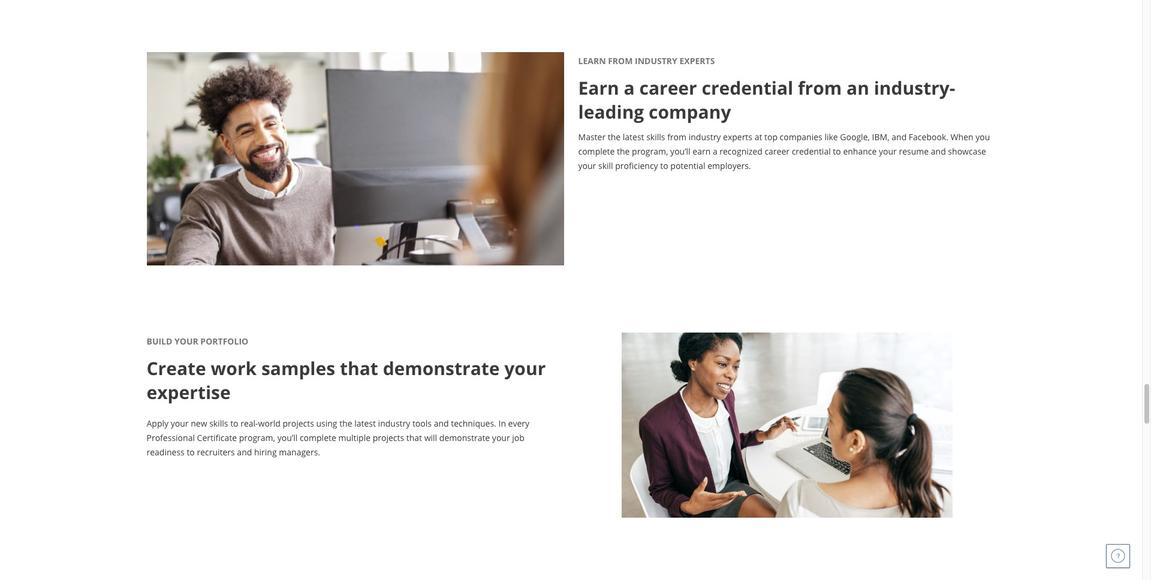 Task type: locate. For each thing, give the bounding box(es) containing it.
program, inside master the latest skills from industry experts at top companies like google, ibm, and facebook. when you complete the program, you'll earn a recognized career credential to enhance your resume and showcase your skill proficiency to potential employers.
[[632, 146, 668, 157]]

1 vertical spatial industry
[[378, 418, 410, 429]]

your up every on the left
[[504, 356, 546, 381]]

demonstrate down "techniques."
[[439, 432, 490, 444]]

credential up experts
[[702, 76, 793, 100]]

hiring
[[254, 447, 277, 458]]

career
[[639, 76, 697, 100], [765, 146, 790, 157]]

world
[[258, 418, 280, 429]]

program, inside apply your new skills to real-world projects using the latest industry tools and techniques. in every professional certificate program, you'll complete multiple projects that will demonstrate your job readiness to recruiters and hiring managers.
[[239, 432, 275, 444]]

1 vertical spatial that
[[406, 432, 422, 444]]

a down from
[[624, 76, 635, 100]]

latest inside apply your new skills to real-world projects using the latest industry tools and techniques. in every professional certificate program, you'll complete multiple projects that will demonstrate your job readiness to recruiters and hiring managers.
[[354, 418, 376, 429]]

your down in
[[492, 432, 510, 444]]

0 horizontal spatial skills
[[209, 418, 228, 429]]

to down the professional
[[187, 447, 195, 458]]

0 horizontal spatial that
[[340, 356, 378, 381]]

from down company
[[667, 131, 687, 143]]

potential
[[670, 160, 705, 171]]

demonstrate up tools on the bottom of the page
[[383, 356, 500, 381]]

0 horizontal spatial projects
[[283, 418, 314, 429]]

employers.
[[708, 160, 751, 171]]

to down like
[[833, 146, 841, 157]]

apply your new skills to real-world projects using the latest industry tools and techniques. in every professional certificate program, you'll complete multiple projects that will demonstrate your job readiness to recruiters and hiring managers.
[[147, 418, 529, 458]]

your
[[174, 336, 198, 347]]

from for industry
[[667, 131, 687, 143]]

1 vertical spatial credential
[[792, 146, 831, 157]]

resume
[[899, 146, 929, 157]]

industry
[[635, 55, 677, 67]]

learn
[[578, 55, 606, 67]]

skills inside apply your new skills to real-world projects using the latest industry tools and techniques. in every professional certificate program, you'll complete multiple projects that will demonstrate your job readiness to recruiters and hiring managers.
[[209, 418, 228, 429]]

your inside create work samples that demonstrate your expertise
[[504, 356, 546, 381]]

and
[[892, 131, 907, 143], [931, 146, 946, 157], [434, 418, 449, 429], [237, 447, 252, 458]]

techniques.
[[451, 418, 496, 429]]

from left an
[[798, 76, 842, 100]]

apply
[[147, 418, 169, 429]]

the up proficiency
[[617, 146, 630, 157]]

complete inside master the latest skills from industry experts at top companies like google, ibm, and facebook. when you complete the program, you'll earn a recognized career credential to enhance your resume and showcase your skill proficiency to potential employers.
[[578, 146, 615, 157]]

projects left using
[[283, 418, 314, 429]]

0 vertical spatial skills
[[646, 131, 665, 143]]

0 horizontal spatial career
[[639, 76, 697, 100]]

from inside master the latest skills from industry experts at top companies like google, ibm, and facebook. when you complete the program, you'll earn a recognized career credential to enhance your resume and showcase your skill proficiency to potential employers.
[[667, 131, 687, 143]]

1 vertical spatial you'll
[[277, 432, 298, 444]]

complete down master
[[578, 146, 615, 157]]

program,
[[632, 146, 668, 157], [239, 432, 275, 444]]

a
[[624, 76, 635, 100], [713, 146, 717, 157]]

0 vertical spatial a
[[624, 76, 635, 100]]

industry up earn
[[689, 131, 721, 143]]

you'll
[[670, 146, 690, 157], [277, 432, 298, 444]]

skills
[[646, 131, 665, 143], [209, 418, 228, 429]]

1 horizontal spatial complete
[[578, 146, 615, 157]]

0 horizontal spatial latest
[[354, 418, 376, 429]]

0 vertical spatial credential
[[702, 76, 793, 100]]

0 vertical spatial demonstrate
[[383, 356, 500, 381]]

1 vertical spatial career
[[765, 146, 790, 157]]

and left hiring
[[237, 447, 252, 458]]

projects
[[283, 418, 314, 429], [373, 432, 404, 444]]

2 vertical spatial the
[[339, 418, 352, 429]]

you'll for complete
[[277, 432, 298, 444]]

new
[[191, 418, 207, 429]]

1 vertical spatial a
[[713, 146, 717, 157]]

projects right multiple
[[373, 432, 404, 444]]

industry-
[[874, 76, 955, 100]]

help center image
[[1111, 549, 1125, 564]]

latest up multiple
[[354, 418, 376, 429]]

the right master
[[608, 131, 621, 143]]

1 horizontal spatial you'll
[[670, 146, 690, 157]]

1 vertical spatial program,
[[239, 432, 275, 444]]

complete down using
[[300, 432, 336, 444]]

a right earn
[[713, 146, 717, 157]]

and down facebook.
[[931, 146, 946, 157]]

1 vertical spatial demonstrate
[[439, 432, 490, 444]]

career down industry
[[639, 76, 697, 100]]

career inside master the latest skills from industry experts at top companies like google, ibm, and facebook. when you complete the program, you'll earn a recognized career credential to enhance your resume and showcase your skill proficiency to potential employers.
[[765, 146, 790, 157]]

1 horizontal spatial latest
[[623, 131, 644, 143]]

1 horizontal spatial that
[[406, 432, 422, 444]]

from for an
[[798, 76, 842, 100]]

a inside master the latest skills from industry experts at top companies like google, ibm, and facebook. when you complete the program, you'll earn a recognized career credential to enhance your resume and showcase your skill proficiency to potential employers.
[[713, 146, 717, 157]]

0 horizontal spatial program,
[[239, 432, 275, 444]]

enhance
[[843, 146, 877, 157]]

0 vertical spatial program,
[[632, 146, 668, 157]]

1 horizontal spatial skills
[[646, 131, 665, 143]]

skills up certificate
[[209, 418, 228, 429]]

0 horizontal spatial from
[[667, 131, 687, 143]]

that
[[340, 356, 378, 381], [406, 432, 422, 444]]

0 vertical spatial industry
[[689, 131, 721, 143]]

complete
[[578, 146, 615, 157], [300, 432, 336, 444]]

earn
[[578, 76, 619, 100]]

you'll up potential
[[670, 146, 690, 157]]

latest inside master the latest skills from industry experts at top companies like google, ibm, and facebook. when you complete the program, you'll earn a recognized career credential to enhance your resume and showcase your skill proficiency to potential employers.
[[623, 131, 644, 143]]

0 vertical spatial from
[[798, 76, 842, 100]]

1 vertical spatial from
[[667, 131, 687, 143]]

1 horizontal spatial career
[[765, 146, 790, 157]]

create
[[147, 356, 206, 381]]

at
[[755, 131, 762, 143]]

0 horizontal spatial you'll
[[277, 432, 298, 444]]

you
[[976, 131, 990, 143]]

0 vertical spatial latest
[[623, 131, 644, 143]]

and right ibm,
[[892, 131, 907, 143]]

1 vertical spatial skills
[[209, 418, 228, 429]]

0 vertical spatial that
[[340, 356, 378, 381]]

certificate
[[197, 432, 237, 444]]

1 vertical spatial projects
[[373, 432, 404, 444]]

to left potential
[[660, 160, 668, 171]]

will
[[424, 432, 437, 444]]

to
[[833, 146, 841, 157], [660, 160, 668, 171], [230, 418, 238, 429], [187, 447, 195, 458]]

from
[[798, 76, 842, 100], [667, 131, 687, 143]]

managers.
[[279, 447, 320, 458]]

1 vertical spatial complete
[[300, 432, 336, 444]]

skills up proficiency
[[646, 131, 665, 143]]

you'll inside apply your new skills to real-world projects using the latest industry tools and techniques. in every professional certificate program, you'll complete multiple projects that will demonstrate your job readiness to recruiters and hiring managers.
[[277, 432, 298, 444]]

latest
[[623, 131, 644, 143], [354, 418, 376, 429]]

your up the professional
[[171, 418, 189, 429]]

you'll inside master the latest skills from industry experts at top companies like google, ibm, and facebook. when you complete the program, you'll earn a recognized career credential to enhance your resume and showcase your skill proficiency to potential employers.
[[670, 146, 690, 157]]

0 horizontal spatial complete
[[300, 432, 336, 444]]

learn from industry experts
[[578, 55, 715, 67]]

0 vertical spatial the
[[608, 131, 621, 143]]

the up multiple
[[339, 418, 352, 429]]

1 horizontal spatial program,
[[632, 146, 668, 157]]

industry inside master the latest skills from industry experts at top companies like google, ibm, and facebook. when you complete the program, you'll earn a recognized career credential to enhance your resume and showcase your skill proficiency to potential employers.
[[689, 131, 721, 143]]

you'll up managers. at bottom
[[277, 432, 298, 444]]

industry
[[689, 131, 721, 143], [378, 418, 410, 429]]

0 vertical spatial you'll
[[670, 146, 690, 157]]

companies
[[780, 131, 822, 143]]

complete inside apply your new skills to real-world projects using the latest industry tools and techniques. in every professional certificate program, you'll complete multiple projects that will demonstrate your job readiness to recruiters and hiring managers.
[[300, 432, 336, 444]]

from inside earn a career credential from an industry- leading company
[[798, 76, 842, 100]]

1 horizontal spatial industry
[[689, 131, 721, 143]]

career down the top
[[765, 146, 790, 157]]

1 horizontal spatial projects
[[373, 432, 404, 444]]

latest up proficiency
[[623, 131, 644, 143]]

real-
[[241, 418, 258, 429]]

program, down 'real-'
[[239, 432, 275, 444]]

program, up proficiency
[[632, 146, 668, 157]]

credential
[[702, 76, 793, 100], [792, 146, 831, 157]]

experts
[[680, 55, 715, 67]]

work
[[211, 356, 257, 381]]

like
[[825, 131, 838, 143]]

skills inside master the latest skills from industry experts at top companies like google, ibm, and facebook. when you complete the program, you'll earn a recognized career credential to enhance your resume and showcase your skill proficiency to potential employers.
[[646, 131, 665, 143]]

demonstrate
[[383, 356, 500, 381], [439, 432, 490, 444]]

0 horizontal spatial a
[[624, 76, 635, 100]]

1 vertical spatial latest
[[354, 418, 376, 429]]

build your portfolio
[[147, 336, 248, 347]]

0 horizontal spatial industry
[[378, 418, 410, 429]]

the
[[608, 131, 621, 143], [617, 146, 630, 157], [339, 418, 352, 429]]

the inside apply your new skills to real-world projects using the latest industry tools and techniques. in every professional certificate program, you'll complete multiple projects that will demonstrate your job readiness to recruiters and hiring managers.
[[339, 418, 352, 429]]

career inside earn a career credential from an industry- leading company
[[639, 76, 697, 100]]

credential down companies
[[792, 146, 831, 157]]

that inside apply your new skills to real-world projects using the latest industry tools and techniques. in every professional certificate program, you'll complete multiple projects that will demonstrate your job readiness to recruiters and hiring managers.
[[406, 432, 422, 444]]

1 horizontal spatial from
[[798, 76, 842, 100]]

industry left tools on the bottom of the page
[[378, 418, 410, 429]]

ibm,
[[872, 131, 890, 143]]

expertise
[[147, 380, 231, 405]]

your
[[879, 146, 897, 157], [578, 160, 596, 171], [504, 356, 546, 381], [171, 418, 189, 429], [492, 432, 510, 444]]

demonstrate inside apply your new skills to real-world projects using the latest industry tools and techniques. in every professional certificate program, you'll complete multiple projects that will demonstrate your job readiness to recruiters and hiring managers.
[[439, 432, 490, 444]]

you'll for earn
[[670, 146, 690, 157]]

1 horizontal spatial a
[[713, 146, 717, 157]]

0 vertical spatial career
[[639, 76, 697, 100]]

using
[[316, 418, 337, 429]]

0 vertical spatial complete
[[578, 146, 615, 157]]



Task type: describe. For each thing, give the bounding box(es) containing it.
facebook.
[[909, 131, 948, 143]]

when
[[951, 131, 973, 143]]

program, for managers.
[[239, 432, 275, 444]]

1 vertical spatial the
[[617, 146, 630, 157]]

to left 'real-'
[[230, 418, 238, 429]]

and up will
[[434, 418, 449, 429]]

company
[[649, 100, 731, 124]]

skills for latest
[[646, 131, 665, 143]]

a inside earn a career credential from an industry- leading company
[[624, 76, 635, 100]]

master
[[578, 131, 606, 143]]

recognized
[[720, 146, 762, 157]]

experts
[[723, 131, 752, 143]]

an
[[847, 76, 869, 100]]

program, for proficiency
[[632, 146, 668, 157]]

job
[[512, 432, 525, 444]]

skill
[[598, 160, 613, 171]]

earn
[[693, 146, 711, 157]]

credential inside earn a career credential from an industry- leading company
[[702, 76, 793, 100]]

professional
[[147, 432, 195, 444]]

credential inside master the latest skills from industry experts at top companies like google, ibm, and facebook. when you complete the program, you'll earn a recognized career credential to enhance your resume and showcase your skill proficiency to potential employers.
[[792, 146, 831, 157]]

samples
[[261, 356, 335, 381]]

top
[[764, 131, 778, 143]]

master the latest skills from industry experts at top companies like google, ibm, and facebook. when you complete the program, you'll earn a recognized career credential to enhance your resume and showcase your skill proficiency to potential employers.
[[578, 131, 990, 171]]

from
[[608, 55, 633, 67]]

in
[[499, 418, 506, 429]]

build
[[147, 336, 172, 347]]

demonstrate inside create work samples that demonstrate your expertise
[[383, 356, 500, 381]]

skills for new
[[209, 418, 228, 429]]

google,
[[840, 131, 870, 143]]

your left skill
[[578, 160, 596, 171]]

0 vertical spatial projects
[[283, 418, 314, 429]]

every
[[508, 418, 529, 429]]

earn a career credential from an industry- leading company
[[578, 76, 955, 124]]

readiness
[[147, 447, 185, 458]]

showcase
[[948, 146, 986, 157]]

industry inside apply your new skills to real-world projects using the latest industry tools and techniques. in every professional certificate program, you'll complete multiple projects that will demonstrate your job readiness to recruiters and hiring managers.
[[378, 418, 410, 429]]

create work samples that demonstrate your expertise
[[147, 356, 546, 405]]

your down ibm,
[[879, 146, 897, 157]]

recruiters
[[197, 447, 235, 458]]

tools
[[412, 418, 432, 429]]

leading
[[578, 100, 644, 124]]

multiple
[[338, 432, 371, 444]]

proficiency
[[615, 160, 658, 171]]

portfolio
[[200, 336, 248, 347]]

that inside create work samples that demonstrate your expertise
[[340, 356, 378, 381]]



Task type: vqa. For each thing, say whether or not it's contained in the screenshot.
the Coursera image
no



